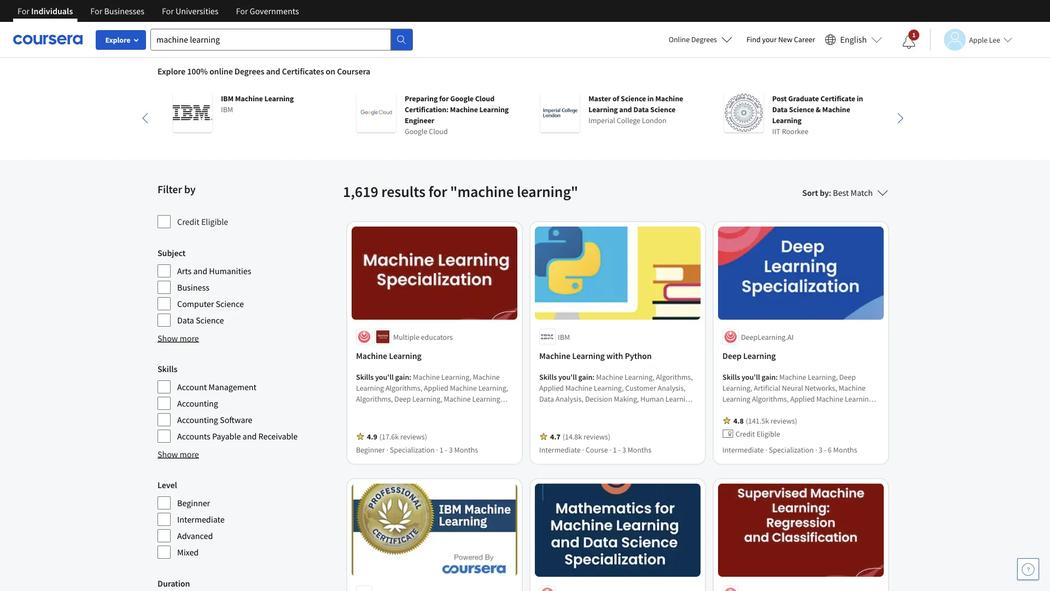 Task type: locate. For each thing, give the bounding box(es) containing it.
1 horizontal spatial -
[[619, 445, 621, 455]]

3 skills you'll gain : from the left
[[723, 372, 780, 382]]

machine inside master of science in machine learning and data science imperial college london
[[656, 94, 684, 103]]

0 horizontal spatial analysis,
[[556, 394, 584, 404]]

2 gain from the left
[[579, 372, 593, 382]]

arts
[[177, 265, 192, 276]]

0 vertical spatial credit eligible
[[177, 216, 228, 227]]

1 for machine learning with python
[[613, 445, 617, 455]]

machine inside ibm machine learning ibm
[[235, 94, 263, 103]]

explore down for businesses
[[105, 35, 131, 45]]

0 horizontal spatial 1
[[440, 445, 444, 455]]

1 gain from the left
[[396, 372, 410, 382]]

1 vertical spatial algorithms,
[[598, 405, 635, 415]]

show down 'data science'
[[158, 333, 178, 344]]

more down accounts
[[180, 449, 199, 460]]

0 horizontal spatial -
[[445, 445, 448, 455]]

subject group
[[158, 246, 337, 327]]

0 vertical spatial google
[[451, 94, 474, 103]]

beginner for beginner
[[177, 498, 210, 509]]

show up level
[[158, 449, 178, 460]]

intermediate for intermediate · course · 1 - 3 months
[[540, 445, 581, 455]]

online
[[669, 34, 690, 44]]

filter by
[[158, 183, 196, 196]]

businesses
[[104, 5, 144, 16]]

receivable
[[259, 431, 298, 442]]

0 horizontal spatial specialization
[[390, 445, 435, 455]]

3 gain from the left
[[762, 372, 776, 382]]

of
[[613, 94, 620, 103]]

: down machine learning
[[410, 372, 412, 382]]

show more button
[[158, 332, 199, 345], [158, 448, 199, 461]]

in inside post graduate certificate in data science & machine learning iit roorkee
[[857, 94, 864, 103]]

0 vertical spatial ibm
[[221, 94, 234, 103]]

2 months from the left
[[628, 445, 652, 455]]

2 - from the left
[[619, 445, 621, 455]]

science
[[621, 94, 647, 103], [651, 105, 676, 114], [790, 105, 815, 114], [216, 298, 244, 309], [196, 315, 224, 326]]

skills you'll gain : for machine
[[356, 372, 413, 382]]

0 vertical spatial explore
[[105, 35, 131, 45]]

show more button down accounts
[[158, 448, 199, 461]]

1 vertical spatial more
[[180, 449, 199, 460]]

you'll for deep
[[742, 372, 761, 382]]

0 vertical spatial cloud
[[475, 94, 495, 103]]

2 horizontal spatial 3
[[819, 445, 823, 455]]

0 horizontal spatial beginner
[[177, 498, 210, 509]]

skills up account
[[158, 363, 177, 374]]

statistical
[[587, 416, 618, 426]]

show more button down 'data science'
[[158, 332, 199, 345]]

0 horizontal spatial 3
[[449, 445, 453, 455]]

0 horizontal spatial credit eligible
[[177, 216, 228, 227]]

1 you'll from the left
[[376, 372, 394, 382]]

0 vertical spatial eligible
[[201, 216, 228, 227]]

4 for from the left
[[236, 5, 248, 16]]

by right sort
[[820, 187, 830, 198]]

cloud
[[475, 94, 495, 103], [429, 126, 448, 136]]

0 horizontal spatial gain
[[396, 372, 410, 382]]

degrees right online at right
[[692, 34, 718, 44]]

intermediate up the advanced
[[177, 514, 225, 525]]

you'll down deep learning
[[742, 372, 761, 382]]

None search field
[[151, 29, 413, 51]]

skills up applied
[[540, 372, 557, 382]]

0 horizontal spatial reviews)
[[401, 432, 427, 441]]

1 horizontal spatial specialization
[[770, 445, 814, 455]]

skills you'll gain : up applied
[[540, 372, 597, 382]]

0 horizontal spatial skills you'll gain :
[[356, 372, 413, 382]]

0 vertical spatial algorithms,
[[657, 372, 693, 382]]

for up 'certification:'
[[440, 94, 449, 103]]

ibm up machine learning with python in the right of the page
[[558, 332, 570, 342]]

accounting up accounts
[[177, 414, 218, 425]]

engineer
[[405, 115, 435, 125]]

help center image
[[1022, 563, 1036, 576]]

science down graduate
[[790, 105, 815, 114]]

ibm image
[[173, 93, 212, 132]]

1 vertical spatial analysis,
[[556, 394, 584, 404]]

1 horizontal spatial you'll
[[559, 372, 577, 382]]

beginner for beginner · specialization · 1 - 3 months
[[356, 445, 385, 455]]

1 horizontal spatial reviews)
[[584, 432, 611, 441]]

0 vertical spatial for
[[440, 94, 449, 103]]

skills inside group
[[158, 363, 177, 374]]

gain down deep learning
[[762, 372, 776, 382]]

0 horizontal spatial algorithms,
[[598, 405, 635, 415]]

learning inside ibm machine learning ibm
[[265, 94, 294, 103]]

for left governments on the left
[[236, 5, 248, 16]]

0 vertical spatial show more
[[158, 333, 199, 344]]

by right the filter
[[184, 183, 196, 196]]

- for machine learning
[[445, 445, 448, 455]]

python right with
[[625, 351, 652, 362]]

in inside master of science in machine learning and data science imperial college london
[[648, 94, 654, 103]]

in for science
[[648, 94, 654, 103]]

ibm right ibm image
[[221, 105, 233, 114]]

for left businesses
[[90, 5, 102, 16]]

0 horizontal spatial credit
[[177, 216, 200, 227]]

2 more from the top
[[180, 449, 199, 460]]

ibm for ibm machine learning ibm
[[221, 94, 234, 103]]

data up college
[[634, 105, 649, 114]]

machine inside preparing for google cloud certification: machine learning engineer google cloud
[[450, 105, 478, 114]]

1 button
[[894, 29, 925, 55]]

2 horizontal spatial reviews)
[[771, 416, 798, 426]]

reviews) up course in the right bottom of the page
[[584, 432, 611, 441]]

1 horizontal spatial 1
[[613, 445, 617, 455]]

gain down machine learning with python in the right of the page
[[579, 372, 593, 382]]

in up "london"
[[648, 94, 654, 103]]

1 in from the left
[[648, 94, 654, 103]]

2 accounting from the top
[[177, 414, 218, 425]]

1 horizontal spatial months
[[628, 445, 652, 455]]

2 horizontal spatial skills you'll gain :
[[723, 372, 780, 382]]

2 horizontal spatial gain
[[762, 372, 776, 382]]

machine
[[235, 94, 263, 103], [656, 94, 684, 103], [450, 105, 478, 114], [823, 105, 851, 114], [356, 351, 388, 362], [540, 351, 571, 362], [597, 372, 624, 382], [566, 383, 593, 393], [540, 405, 567, 415], [620, 416, 647, 426]]

data down 'computer'
[[177, 315, 194, 326]]

ibm down online
[[221, 94, 234, 103]]

1 horizontal spatial skills you'll gain :
[[540, 372, 597, 382]]

with
[[607, 351, 624, 362]]

banner navigation
[[9, 0, 308, 22]]

0 horizontal spatial in
[[648, 94, 654, 103]]

intermediate for intermediate
[[177, 514, 225, 525]]

0 vertical spatial show more button
[[158, 332, 199, 345]]

python down human
[[636, 405, 659, 415]]

1 for from the left
[[18, 5, 30, 16]]

computer
[[177, 298, 214, 309]]

data down applied
[[540, 394, 554, 404]]

show
[[158, 333, 178, 344], [158, 449, 178, 460]]

1 vertical spatial google
[[405, 126, 428, 136]]

2 in from the left
[[857, 94, 864, 103]]

programming,
[[540, 416, 586, 426]]

in right certificate
[[857, 94, 864, 103]]

level group
[[158, 478, 337, 559]]

data science
[[177, 315, 224, 326]]

1 vertical spatial show
[[158, 449, 178, 460]]

2 horizontal spatial you'll
[[742, 372, 761, 382]]

you'll up applied
[[559, 372, 577, 382]]

1,619
[[343, 182, 379, 201]]

explore for explore
[[105, 35, 131, 45]]

for left the universities
[[162, 5, 174, 16]]

science right of
[[621, 94, 647, 103]]

imperial
[[589, 115, 616, 125]]

1 vertical spatial credit
[[736, 429, 756, 439]]

0 vertical spatial credit
[[177, 216, 200, 227]]

data inside subject 'group'
[[177, 315, 194, 326]]

specialization for 3
[[770, 445, 814, 455]]

credit eligible down filter by
[[177, 216, 228, 227]]

1 horizontal spatial degrees
[[692, 34, 718, 44]]

deep learning link
[[723, 349, 880, 363]]

find your new career
[[747, 34, 816, 44]]

more
[[180, 333, 199, 344], [180, 449, 199, 460]]

2 horizontal spatial -
[[825, 445, 827, 455]]

0 horizontal spatial explore
[[105, 35, 131, 45]]

explore left 100%
[[158, 66, 186, 77]]

credit eligible
[[177, 216, 228, 227], [736, 429, 781, 439]]

1 horizontal spatial intermediate
[[540, 445, 581, 455]]

multiple
[[394, 332, 420, 342]]

for
[[18, 5, 30, 16], [90, 5, 102, 16], [162, 5, 174, 16], [236, 5, 248, 16]]

machine learning link
[[356, 349, 513, 363]]

1 horizontal spatial algorithms,
[[657, 372, 693, 382]]

0 horizontal spatial eligible
[[201, 216, 228, 227]]

learning inside master of science in machine learning and data science imperial college london
[[589, 105, 618, 114]]

2 show from the top
[[158, 449, 178, 460]]

applied
[[540, 383, 564, 393]]

and down software
[[243, 431, 257, 442]]

degrees right online
[[235, 66, 265, 77]]

london
[[643, 115, 667, 125]]

learning, up customer on the right of page
[[625, 372, 655, 382]]

credit down filter by
[[177, 216, 200, 227]]

1 horizontal spatial gain
[[579, 372, 593, 382]]

accounting down account
[[177, 398, 218, 409]]

python
[[625, 351, 652, 362], [636, 405, 659, 415]]

What do you want to learn? text field
[[151, 29, 391, 51]]

2 3 from the left
[[623, 445, 627, 455]]

beginner inside level group
[[177, 498, 210, 509]]

4.8
[[734, 416, 744, 426]]

reviews) up beginner · specialization · 1 - 3 months
[[401, 432, 427, 441]]

beginner
[[356, 445, 385, 455], [177, 498, 210, 509]]

ibm
[[221, 94, 234, 103], [221, 105, 233, 114], [558, 332, 570, 342]]

decision
[[585, 394, 613, 404]]

0 horizontal spatial google
[[405, 126, 428, 136]]

0 vertical spatial more
[[180, 333, 199, 344]]

:
[[830, 187, 832, 198], [410, 372, 412, 382], [593, 372, 595, 382], [776, 372, 778, 382]]

show more down accounts
[[158, 449, 199, 460]]

1 vertical spatial explore
[[158, 66, 186, 77]]

0 vertical spatial show
[[158, 333, 178, 344]]

0 vertical spatial degrees
[[692, 34, 718, 44]]

learning"
[[517, 182, 579, 201]]

2 for from the left
[[90, 5, 102, 16]]

human
[[641, 394, 665, 404]]

science up "london"
[[651, 105, 676, 114]]

learning, up decision
[[594, 383, 624, 393]]

algorithms, up human
[[657, 372, 693, 382]]

1 horizontal spatial by
[[820, 187, 830, 198]]

2 horizontal spatial months
[[834, 445, 858, 455]]

skills group
[[158, 362, 337, 443]]

0 vertical spatial beginner
[[356, 445, 385, 455]]

intermediate
[[540, 445, 581, 455], [723, 445, 765, 455], [177, 514, 225, 525]]

multiple educators
[[394, 332, 453, 342]]

and inside subject 'group'
[[193, 265, 208, 276]]

data inside post graduate certificate in data science & machine learning iit roorkee
[[773, 105, 788, 114]]

business
[[177, 282, 210, 293]]

specialization down 4.9 (17.6k reviews)
[[390, 445, 435, 455]]

reviews) right (141.5k
[[771, 416, 798, 426]]

2 vertical spatial ibm
[[558, 332, 570, 342]]

1,619 results for "machine learning"
[[343, 182, 579, 201]]

and inside master of science in machine learning and data science imperial college london
[[620, 105, 632, 114]]

3 you'll from the left
[[742, 372, 761, 382]]

by
[[184, 183, 196, 196], [820, 187, 830, 198]]

algorithms, down the making,
[[598, 405, 635, 415]]

customer
[[626, 383, 657, 393]]

1 - from the left
[[445, 445, 448, 455]]

coursera image
[[13, 31, 83, 48]]

1 horizontal spatial explore
[[158, 66, 186, 77]]

specialization left 6
[[770, 445, 814, 455]]

2 show more from the top
[[158, 449, 199, 460]]

intermediate inside level group
[[177, 514, 225, 525]]

data
[[634, 105, 649, 114], [773, 105, 788, 114], [177, 315, 194, 326], [540, 394, 554, 404]]

you'll for machine
[[376, 372, 394, 382]]

analysis, down applied
[[556, 394, 584, 404]]

skills you'll gain : down machine learning
[[356, 372, 413, 382]]

0 horizontal spatial by
[[184, 183, 196, 196]]

0 horizontal spatial intermediate
[[177, 514, 225, 525]]

skills you'll gain : down deep learning
[[723, 372, 780, 382]]

you'll down machine learning
[[376, 372, 394, 382]]

master
[[589, 94, 612, 103]]

1 months from the left
[[455, 445, 478, 455]]

beginner down 4.9
[[356, 445, 385, 455]]

1 show from the top
[[158, 333, 178, 344]]

1 horizontal spatial analysis,
[[658, 383, 686, 393]]

0 vertical spatial accounting
[[177, 398, 218, 409]]

1 specialization from the left
[[390, 445, 435, 455]]

1 vertical spatial beginner
[[177, 498, 210, 509]]

1 vertical spatial show more button
[[158, 448, 199, 461]]

credit down 4.8
[[736, 429, 756, 439]]

data down post
[[773, 105, 788, 114]]

months
[[455, 445, 478, 455], [628, 445, 652, 455], [834, 445, 858, 455]]

1 horizontal spatial google
[[451, 94, 474, 103]]

in
[[648, 94, 654, 103], [857, 94, 864, 103]]

1 vertical spatial ibm
[[221, 105, 233, 114]]

1 show more button from the top
[[158, 332, 199, 345]]

intermediate down 4.8
[[723, 445, 765, 455]]

0 horizontal spatial you'll
[[376, 372, 394, 382]]

google right preparing
[[451, 94, 474, 103]]

for right the results
[[429, 182, 448, 201]]

show more down 'data science'
[[158, 333, 199, 344]]

1 horizontal spatial eligible
[[757, 429, 781, 439]]

explore
[[105, 35, 131, 45], [158, 66, 186, 77]]

for for governments
[[236, 5, 248, 16]]

explore inside popup button
[[105, 35, 131, 45]]

1 show more from the top
[[158, 333, 199, 344]]

1 inside button
[[913, 31, 916, 39]]

governments
[[250, 5, 299, 16]]

reviews)
[[771, 416, 798, 426], [401, 432, 427, 441], [584, 432, 611, 441]]

0 horizontal spatial degrees
[[235, 66, 265, 77]]

regression
[[540, 427, 575, 436]]

intermediate · specialization · 3 - 6 months
[[723, 445, 858, 455]]

2 horizontal spatial 1
[[913, 31, 916, 39]]

1 3 from the left
[[449, 445, 453, 455]]

2 horizontal spatial intermediate
[[723, 445, 765, 455]]

3 3 from the left
[[819, 445, 823, 455]]

skills
[[158, 363, 177, 374], [356, 372, 374, 382], [540, 372, 557, 382], [723, 372, 741, 382]]

intermediate down 4.7
[[540, 445, 581, 455]]

1 vertical spatial python
[[636, 405, 659, 415]]

1 vertical spatial cloud
[[429, 126, 448, 136]]

2 specialization from the left
[[770, 445, 814, 455]]

beginner up the advanced
[[177, 498, 210, 509]]

2 show more button from the top
[[158, 448, 199, 461]]

: left the best
[[830, 187, 832, 198]]

1 vertical spatial degrees
[[235, 66, 265, 77]]

3 for from the left
[[162, 5, 174, 16]]

1 horizontal spatial in
[[857, 94, 864, 103]]

more down 'data science'
[[180, 333, 199, 344]]

show more button for data
[[158, 332, 199, 345]]

2 you'll from the left
[[559, 372, 577, 382]]

1 vertical spatial show more
[[158, 449, 199, 460]]

for for businesses
[[90, 5, 102, 16]]

0 vertical spatial python
[[625, 351, 652, 362]]

1 horizontal spatial 3
[[623, 445, 627, 455]]

google down engineer in the left of the page
[[405, 126, 428, 136]]

1 · from the left
[[387, 445, 389, 455]]

analysis, up human
[[658, 383, 686, 393]]

eligible down 4.8 (141.5k reviews)
[[757, 429, 781, 439]]

beginner · specialization · 1 - 3 months
[[356, 445, 478, 455]]

and right arts
[[193, 265, 208, 276]]

gain down machine learning
[[396, 372, 410, 382]]

3 months from the left
[[834, 445, 858, 455]]

imperial college london image
[[541, 93, 580, 132]]

1 vertical spatial accounting
[[177, 414, 218, 425]]

and up college
[[620, 105, 632, 114]]

accounts
[[177, 431, 211, 442]]

1 skills you'll gain : from the left
[[356, 372, 413, 382]]

1 more from the top
[[180, 333, 199, 344]]

python inside machine learning, algorithms, applied machine learning, customer analysis, data analysis, decision making, human learning, machine learning algorithms, python programming, statistical machine learning, regression
[[636, 405, 659, 415]]

intermediate · course · 1 - 3 months
[[540, 445, 652, 455]]

for left individuals at top
[[18, 5, 30, 16]]

eligible up arts and humanities
[[201, 216, 228, 227]]

science down humanities
[[216, 298, 244, 309]]

your
[[763, 34, 777, 44]]

1 vertical spatial credit eligible
[[736, 429, 781, 439]]

-
[[445, 445, 448, 455], [619, 445, 621, 455], [825, 445, 827, 455]]

1 horizontal spatial cloud
[[475, 94, 495, 103]]

google
[[451, 94, 474, 103], [405, 126, 428, 136]]

0 horizontal spatial months
[[455, 445, 478, 455]]

accounting for accounting
[[177, 398, 218, 409]]

iit roorkee image
[[725, 93, 764, 132]]

1 horizontal spatial beginner
[[356, 445, 385, 455]]

skills you'll gain :
[[356, 372, 413, 382], [540, 372, 597, 382], [723, 372, 780, 382]]

specialization for 1
[[390, 445, 435, 455]]

3 for machine learning
[[449, 445, 453, 455]]

1 accounting from the top
[[177, 398, 218, 409]]

accounting for accounting software
[[177, 414, 218, 425]]

credit eligible down (141.5k
[[736, 429, 781, 439]]



Task type: describe. For each thing, give the bounding box(es) containing it.
(17.6k
[[380, 432, 399, 441]]

data inside machine learning, algorithms, applied machine learning, customer analysis, data analysis, decision making, human learning, machine learning algorithms, python programming, statistical machine learning, regression
[[540, 394, 554, 404]]

gain for machine
[[396, 372, 410, 382]]

and inside skills group
[[243, 431, 257, 442]]

&
[[816, 105, 822, 114]]

coursera
[[337, 66, 371, 77]]

4.8 (141.5k reviews)
[[734, 416, 798, 426]]

subject
[[158, 247, 186, 258]]

educators
[[421, 332, 453, 342]]

for inside preparing for google cloud certification: machine learning engineer google cloud
[[440, 94, 449, 103]]

accounts payable and receivable
[[177, 431, 298, 442]]

learning inside preparing for google cloud certification: machine learning engineer google cloud
[[480, 105, 509, 114]]

4.7
[[551, 432, 561, 441]]

1 horizontal spatial credit eligible
[[736, 429, 781, 439]]

more for accounts
[[180, 449, 199, 460]]

"machine
[[451, 182, 514, 201]]

learning, down human
[[648, 416, 678, 426]]

3 - from the left
[[825, 445, 827, 455]]

online degrees button
[[660, 27, 742, 51]]

machine learning with python link
[[540, 349, 697, 363]]

data inside master of science in machine learning and data science imperial college london
[[634, 105, 649, 114]]

sort by : best match
[[803, 187, 874, 198]]

lee
[[990, 35, 1001, 45]]

apple
[[970, 35, 988, 45]]

0 vertical spatial analysis,
[[658, 383, 686, 393]]

humanities
[[209, 265, 251, 276]]

0 horizontal spatial cloud
[[429, 126, 448, 136]]

for individuals
[[18, 5, 73, 16]]

level
[[158, 479, 177, 490]]

for businesses
[[90, 5, 144, 16]]

explore for explore 100% online degrees and certificates on coursera
[[158, 66, 186, 77]]

100%
[[187, 66, 208, 77]]

certificate
[[821, 94, 856, 103]]

3 · from the left
[[583, 445, 585, 455]]

universities
[[176, 5, 219, 16]]

ibm for ibm
[[558, 332, 570, 342]]

1 vertical spatial for
[[429, 182, 448, 201]]

mixed
[[177, 547, 199, 558]]

(141.5k
[[746, 416, 770, 426]]

science down 'computer science'
[[196, 315, 224, 326]]

online
[[210, 66, 233, 77]]

learning inside post graduate certificate in data science & machine learning iit roorkee
[[773, 115, 802, 125]]

account
[[177, 382, 207, 392]]

in for certificate
[[857, 94, 864, 103]]

iit
[[773, 126, 781, 136]]

course
[[586, 445, 609, 455]]

google cloud image
[[357, 93, 396, 132]]

machine learning
[[356, 351, 422, 362]]

5 · from the left
[[766, 445, 768, 455]]

career
[[795, 34, 816, 44]]

(14.8k
[[563, 432, 583, 441]]

2 skills you'll gain : from the left
[[540, 372, 597, 382]]

certification:
[[405, 105, 449, 114]]

1 vertical spatial eligible
[[757, 429, 781, 439]]

for for universities
[[162, 5, 174, 16]]

find
[[747, 34, 761, 44]]

skills down machine learning
[[356, 372, 374, 382]]

show more button for accounts
[[158, 448, 199, 461]]

deep
[[723, 351, 742, 362]]

payable
[[212, 431, 241, 442]]

results
[[382, 182, 426, 201]]

post
[[773, 94, 787, 103]]

more for data
[[180, 333, 199, 344]]

machine learning with python
[[540, 351, 652, 362]]

skills down deep
[[723, 372, 741, 382]]

show notifications image
[[903, 36, 916, 49]]

learning, right human
[[666, 394, 696, 404]]

making,
[[614, 394, 639, 404]]

4.9 (17.6k reviews)
[[367, 432, 427, 441]]

college
[[617, 115, 641, 125]]

accounting software
[[177, 414, 253, 425]]

apple lee button
[[931, 29, 1013, 51]]

gain for deep
[[762, 372, 776, 382]]

1 for machine learning
[[440, 445, 444, 455]]

explore 100% online degrees and certificates on coursera
[[158, 66, 371, 77]]

show more for data science
[[158, 333, 199, 344]]

reviews) for deep learning
[[771, 416, 798, 426]]

learning inside machine learning, algorithms, applied machine learning, customer analysis, data analysis, decision making, human learning, machine learning algorithms, python programming, statistical machine learning, regression
[[568, 405, 596, 415]]

show for accounts
[[158, 449, 178, 460]]

advanced
[[177, 530, 213, 541]]

reviews) for machine learning with python
[[584, 432, 611, 441]]

degrees inside popup button
[[692, 34, 718, 44]]

by for sort
[[820, 187, 830, 198]]

machine inside post graduate certificate in data science & machine learning iit roorkee
[[823, 105, 851, 114]]

account management
[[177, 382, 257, 392]]

show for data
[[158, 333, 178, 344]]

: down machine learning with python in the right of the page
[[593, 372, 595, 382]]

roorkee
[[783, 126, 809, 136]]

best
[[834, 187, 850, 198]]

4.7 (14.8k reviews)
[[551, 432, 611, 441]]

- for machine learning with python
[[619, 445, 621, 455]]

ibm machine learning ibm
[[221, 94, 294, 114]]

graduate
[[789, 94, 820, 103]]

machine learning, algorithms, applied machine learning, customer analysis, data analysis, decision making, human learning, machine learning algorithms, python programming, statistical machine learning, regression
[[540, 372, 696, 436]]

and left certificates
[[266, 66, 280, 77]]

reviews) for machine learning
[[401, 432, 427, 441]]

6
[[829, 445, 832, 455]]

certificates
[[282, 66, 324, 77]]

software
[[220, 414, 253, 425]]

months for machine learning with python
[[628, 445, 652, 455]]

duration
[[158, 578, 190, 589]]

for universities
[[162, 5, 219, 16]]

: down deep learning link
[[776, 372, 778, 382]]

english button
[[821, 22, 887, 57]]

filter
[[158, 183, 182, 196]]

arts and humanities
[[177, 265, 251, 276]]

months for machine learning
[[455, 445, 478, 455]]

apple lee
[[970, 35, 1001, 45]]

show more for accounts payable and receivable
[[158, 449, 199, 460]]

explore button
[[96, 30, 146, 50]]

4 · from the left
[[610, 445, 612, 455]]

find your new career link
[[742, 33, 821, 47]]

1 horizontal spatial credit
[[736, 429, 756, 439]]

master of science in machine learning and data science imperial college london
[[589, 94, 684, 125]]

individuals
[[31, 5, 73, 16]]

science inside post graduate certificate in data science & machine learning iit roorkee
[[790, 105, 815, 114]]

intermediate for intermediate · specialization · 3 - 6 months
[[723, 445, 765, 455]]

4.9
[[367, 432, 378, 441]]

online degrees
[[669, 34, 718, 44]]

on
[[326, 66, 336, 77]]

sort
[[803, 187, 819, 198]]

deep learning
[[723, 351, 776, 362]]

new
[[779, 34, 793, 44]]

for for individuals
[[18, 5, 30, 16]]

post graduate certificate in data science & machine learning iit roorkee
[[773, 94, 864, 136]]

3 for machine learning with python
[[623, 445, 627, 455]]

6 · from the left
[[816, 445, 818, 455]]

skills you'll gain : for deep
[[723, 372, 780, 382]]

by for filter
[[184, 183, 196, 196]]

2 · from the left
[[437, 445, 438, 455]]



Task type: vqa. For each thing, say whether or not it's contained in the screenshot.
SCIENCE
yes



